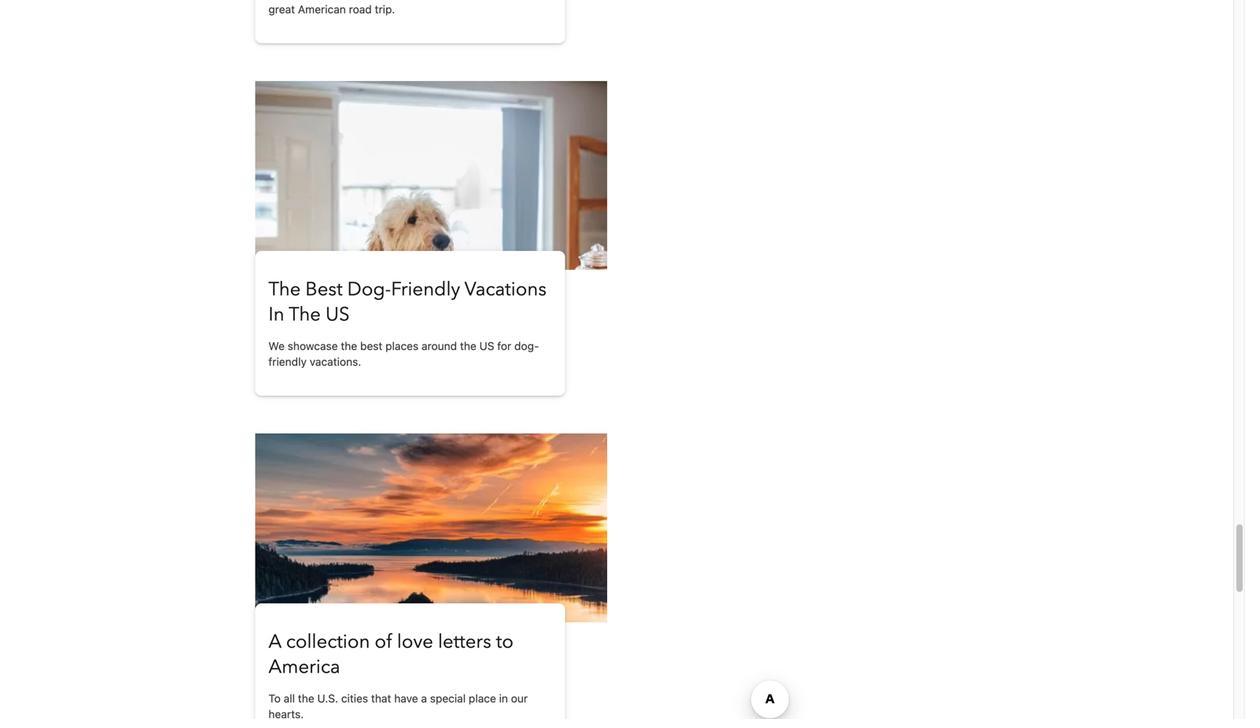 Task type: describe. For each thing, give the bounding box(es) containing it.
friendly
[[391, 276, 460, 302]]

america
[[269, 654, 340, 680]]

the best dog-friendly vacations in the us link
[[269, 276, 552, 328]]

we showcase the best places around the us for dog- friendly vacations.
[[269, 339, 539, 368]]

to all the u.s. cities that have a special place in our hearts.
[[269, 692, 528, 719]]

place
[[469, 692, 496, 705]]

the for friendly
[[341, 339, 357, 352]]

vacations.
[[310, 355, 361, 368]]

cities
[[341, 692, 368, 705]]

for
[[497, 339, 512, 352]]

dog-
[[514, 339, 539, 352]]

a collection of love letters to america link
[[269, 629, 552, 680]]

a collection of love letters to america
[[269, 629, 514, 680]]

love
[[397, 629, 433, 655]]

that
[[371, 692, 391, 705]]

collection
[[286, 629, 370, 655]]

vacations
[[465, 276, 547, 302]]

special
[[430, 692, 466, 705]]

our
[[511, 692, 528, 705]]

us for the
[[326, 302, 350, 328]]

we
[[269, 339, 285, 352]]

all
[[284, 692, 295, 705]]

of
[[375, 629, 392, 655]]



Task type: vqa. For each thing, say whether or not it's contained in the screenshot.
the top and
no



Task type: locate. For each thing, give the bounding box(es) containing it.
the inside to all the u.s. cities that have a special place in our hearts.
[[298, 692, 314, 705]]

the
[[269, 276, 301, 302], [289, 302, 321, 328]]

us inside we showcase the best places around the us for dog- friendly vacations.
[[480, 339, 494, 352]]

a
[[421, 692, 427, 705]]

the best dog-friendly vacations in the us
[[269, 276, 547, 328]]

hearts.
[[269, 708, 304, 719]]

to
[[496, 629, 514, 655]]

in
[[269, 302, 284, 328]]

u.s.
[[317, 692, 338, 705]]

a
[[269, 629, 281, 655]]

the right in
[[289, 302, 321, 328]]

1 horizontal spatial the
[[341, 339, 357, 352]]

us inside the best dog-friendly vacations in the us
[[326, 302, 350, 328]]

around
[[422, 339, 457, 352]]

1 horizontal spatial us
[[480, 339, 494, 352]]

1 vertical spatial us
[[480, 339, 494, 352]]

dog-
[[347, 276, 391, 302]]

have
[[394, 692, 418, 705]]

the right all
[[298, 692, 314, 705]]

the left "best"
[[269, 276, 301, 302]]

us
[[326, 302, 350, 328], [480, 339, 494, 352]]

0 vertical spatial us
[[326, 302, 350, 328]]

places
[[386, 339, 419, 352]]

the up vacations.
[[341, 339, 357, 352]]

us for the
[[480, 339, 494, 352]]

to
[[269, 692, 281, 705]]

the for love
[[298, 692, 314, 705]]

best
[[360, 339, 383, 352]]

us up showcase
[[326, 302, 350, 328]]

0 horizontal spatial the
[[298, 692, 314, 705]]

the right around at the left of page
[[460, 339, 477, 352]]

letters
[[438, 629, 491, 655]]

friendly
[[269, 355, 307, 368]]

in
[[499, 692, 508, 705]]

2 horizontal spatial the
[[460, 339, 477, 352]]

0 horizontal spatial us
[[326, 302, 350, 328]]

showcase
[[288, 339, 338, 352]]

best
[[305, 276, 343, 302]]

us left for
[[480, 339, 494, 352]]

the
[[341, 339, 357, 352], [460, 339, 477, 352], [298, 692, 314, 705]]



